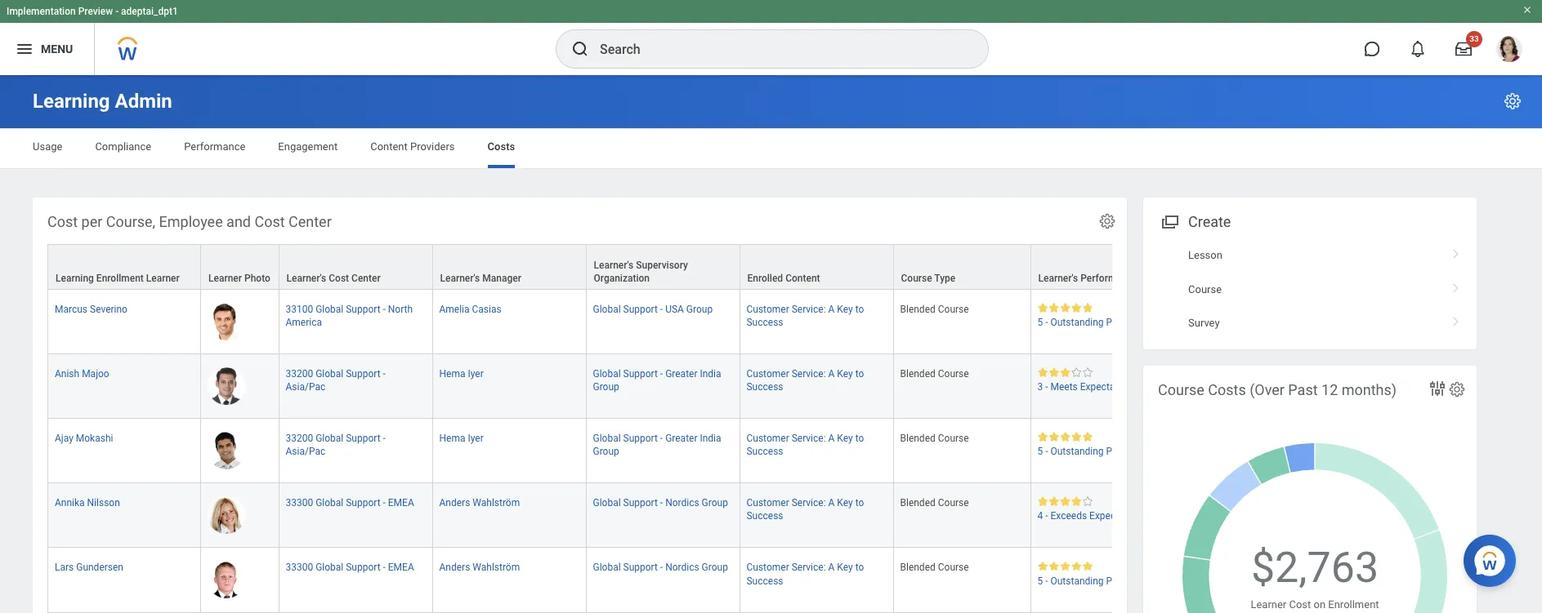 Task type: describe. For each thing, give the bounding box(es) containing it.
33200 global support - asia/pac for ajay mokashi
[[286, 433, 386, 458]]

service: for 3 - meets expectations
[[792, 369, 826, 380]]

blended for 4
[[900, 498, 936, 510]]

3 customer from the top
[[747, 433, 789, 445]]

performance inside popup button
[[1081, 273, 1138, 285]]

implementation preview -   adeptai_dpt1
[[7, 6, 178, 17]]

blended course element for 5 - outstanding performance
[[900, 301, 969, 316]]

marcus severino link
[[55, 301, 127, 316]]

profile logan mcneil image
[[1497, 36, 1523, 65]]

cost left the per
[[47, 213, 78, 231]]

expectations for 4 - exceeds expectations
[[1090, 511, 1146, 523]]

3 service: from the top
[[792, 433, 826, 445]]

course,
[[106, 213, 155, 231]]

emea for gundersen
[[388, 563, 414, 574]]

1 vertical spatial costs
[[1208, 382, 1246, 399]]

exceeds
[[1051, 511, 1087, 523]]

anish
[[55, 369, 79, 380]]

course type
[[901, 273, 956, 285]]

demo_m274.png image
[[208, 562, 245, 600]]

search image
[[571, 39, 590, 59]]

5 customer service: a key to success link from the top
[[747, 559, 864, 587]]

chevron right image for course
[[1446, 278, 1467, 294]]

33100
[[286, 304, 313, 316]]

performance down rating
[[1106, 317, 1163, 329]]

$2,763
[[1251, 544, 1379, 594]]

group for nilsson
[[702, 498, 728, 510]]

configure this page image
[[1503, 92, 1523, 111]]

course link
[[1144, 273, 1477, 306]]

outstanding for global support - greater india group
[[1051, 447, 1104, 458]]

enrolled content button
[[740, 245, 893, 289]]

manager
[[482, 273, 521, 285]]

learner's for learner's manager
[[440, 273, 480, 285]]

learner's supervisory organization button
[[587, 245, 739, 289]]

learner's performance rating button
[[1031, 245, 1184, 289]]

3 to from the top
[[856, 433, 864, 445]]

learner's for learner's supervisory organization
[[594, 260, 634, 271]]

learner's cost center button
[[279, 245, 432, 289]]

implementation
[[7, 6, 76, 17]]

blended course for 5
[[900, 304, 969, 316]]

employee
[[159, 213, 223, 231]]

global support - nordics group link for lars gundersen
[[593, 559, 728, 574]]

3 a from the top
[[828, 433, 835, 445]]

a for 3 - meets expectations
[[828, 369, 835, 380]]

past
[[1289, 382, 1318, 399]]

menu
[[41, 42, 73, 55]]

preview
[[78, 6, 113, 17]]

lars gundersen link
[[55, 559, 123, 574]]

5 blended course element from the top
[[900, 559, 969, 574]]

lars
[[55, 563, 74, 574]]

cost inside popup button
[[329, 273, 349, 285]]

mokashi
[[76, 433, 113, 445]]

anders wahlström for annika nilsson
[[439, 498, 520, 510]]

12
[[1322, 382, 1338, 399]]

3 blended course element from the top
[[900, 430, 969, 445]]

1 5 - outstanding performance from the top
[[1038, 317, 1163, 329]]

(over
[[1250, 382, 1285, 399]]

course inside popup button
[[901, 273, 932, 285]]

5 a from the top
[[828, 563, 835, 574]]

amelia
[[439, 304, 470, 316]]

learning enrollment learner
[[56, 273, 180, 285]]

global inside 33100 global support - north america
[[316, 304, 344, 316]]

hema iyer link for mokashi
[[439, 430, 484, 445]]

hema for ajay mokashi
[[439, 433, 465, 445]]

learner's cost center
[[287, 273, 381, 285]]

enrollment inside $2,763 learner cost on enrollment
[[1329, 599, 1379, 611]]

nordics for annika nilsson
[[665, 498, 699, 510]]

global support - usa group
[[593, 304, 713, 316]]

anders for annika nilsson
[[439, 498, 470, 510]]

blended for 5
[[900, 304, 936, 316]]

to for 3
[[856, 369, 864, 380]]

course type button
[[894, 245, 1030, 289]]

3
[[1038, 382, 1043, 393]]

america
[[286, 317, 322, 329]]

marcus severino
[[55, 304, 127, 316]]

asia/pac for majoo
[[286, 382, 326, 393]]

emea for nilsson
[[388, 498, 414, 510]]

months)
[[1342, 382, 1397, 399]]

cost right and
[[255, 213, 285, 231]]

5 - outstanding performance link for group
[[1038, 573, 1163, 587]]

lars gundersen
[[55, 563, 123, 574]]

customer for 4 - exceeds expectations
[[747, 498, 789, 510]]

3 blended from the top
[[900, 433, 936, 445]]

learner's for learner's cost center
[[287, 273, 326, 285]]

customer service: a key to success for 5
[[747, 304, 864, 329]]

$2,763 main content
[[0, 75, 1542, 614]]

row containing lars gundersen
[[47, 549, 1185, 613]]

course costs (over past 12 months) element
[[1144, 366, 1477, 614]]

india for mokashi
[[700, 433, 721, 445]]

photo
[[244, 273, 270, 285]]

north
[[388, 304, 413, 316]]

close environment banner image
[[1523, 5, 1533, 15]]

usage
[[33, 141, 62, 153]]

learning enrollment learner column header
[[47, 244, 201, 291]]

configure and view chart data image
[[1428, 379, 1448, 399]]

justify image
[[15, 39, 34, 59]]

gundersen
[[76, 563, 123, 574]]

global support - nordics group link for annika nilsson
[[593, 495, 728, 510]]

4 - exceeds expectations link
[[1038, 508, 1146, 523]]

learning enrollment learner button
[[48, 245, 200, 289]]

hema iyer link for majoo
[[439, 366, 484, 380]]

33300 for nilsson
[[286, 498, 313, 510]]

engagement
[[278, 141, 338, 153]]

greater for ajay mokashi
[[665, 433, 698, 445]]

learner inside popup button
[[146, 273, 180, 285]]

marcus
[[55, 304, 88, 316]]

content providers
[[370, 141, 455, 153]]

customer service: a key to success for 4
[[747, 498, 864, 523]]

annika nilsson
[[55, 498, 120, 510]]

blended course for 4
[[900, 498, 969, 510]]

key for 3 - meets expectations
[[837, 369, 853, 380]]

type
[[935, 273, 956, 285]]

3 success from the top
[[747, 447, 784, 458]]

blended course element for 3 - meets expectations
[[900, 366, 969, 380]]

anish majoo link
[[55, 366, 109, 380]]

casias
[[472, 304, 502, 316]]

lesson
[[1189, 249, 1223, 262]]

group for gundersen
[[702, 563, 728, 574]]

1 5 - outstanding performance link from the top
[[1038, 314, 1163, 329]]

success for 5 - outstanding performance
[[747, 317, 784, 329]]

chevron right image
[[1446, 311, 1467, 328]]

to for 5
[[856, 304, 864, 316]]

admin
[[115, 90, 172, 113]]

33100 global support - north america link
[[286, 301, 413, 329]]

service: for 5 - outstanding performance
[[792, 304, 826, 316]]

enrollment inside popup button
[[96, 273, 144, 285]]

annika nilsson link
[[55, 495, 120, 510]]

3 blended course from the top
[[900, 433, 969, 445]]

blended course element for 4 - exceeds expectations
[[900, 495, 969, 510]]

meets
[[1051, 382, 1078, 393]]

33300 global support - emea link for nilsson
[[286, 495, 414, 510]]

5 success from the top
[[747, 576, 784, 587]]

33300 global support - emea for lars gundersen
[[286, 563, 414, 574]]

asia/pac for mokashi
[[286, 447, 326, 458]]

learner's supervisory organization
[[594, 260, 688, 285]]

providers
[[410, 141, 455, 153]]

ajay mokashi link
[[55, 430, 113, 445]]

33100 global support - north america
[[286, 304, 413, 329]]

tab list inside the $2,763 main content
[[16, 129, 1526, 168]]

course inside 'link'
[[1189, 283, 1222, 296]]

learning for learning enrollment learner
[[56, 273, 94, 285]]

anders for lars gundersen
[[439, 563, 470, 574]]

5 for global support - greater india group
[[1038, 447, 1043, 458]]

amelia casias link
[[439, 301, 502, 316]]

enrolled content
[[748, 273, 820, 285]]

success for 4 - exceeds expectations
[[747, 511, 784, 523]]

menu button
[[0, 23, 94, 75]]

5 blended from the top
[[900, 563, 936, 574]]

global support - usa group link
[[593, 301, 713, 316]]

blended for 3
[[900, 369, 936, 380]]

customer service: a key to success for 3
[[747, 369, 864, 393]]

3 - meets expectations link
[[1038, 379, 1137, 393]]

3 key from the top
[[837, 433, 853, 445]]

33
[[1470, 34, 1479, 43]]

demo_m205.png image
[[208, 433, 245, 470]]

severino
[[90, 304, 127, 316]]

chevron right image for lesson
[[1446, 244, 1467, 260]]

customer service: a key to success link for 3
[[747, 366, 864, 393]]

5 to from the top
[[856, 563, 864, 574]]

- inside "link"
[[1046, 382, 1048, 393]]

row containing ajay mokashi
[[47, 420, 1185, 484]]

5 service: from the top
[[792, 563, 826, 574]]



Task type: vqa. For each thing, say whether or not it's contained in the screenshot.
4th Key from the bottom of the Cost per Course, Employee and Cost Center element
yes



Task type: locate. For each thing, give the bounding box(es) containing it.
course costs (over past 12 months)
[[1158, 382, 1397, 399]]

2 anders from the top
[[439, 563, 470, 574]]

content inside enrolled content "popup button"
[[786, 273, 820, 285]]

demo_f247.png image
[[208, 497, 245, 535]]

5 blended course from the top
[[900, 563, 969, 574]]

- inside menu 'banner'
[[115, 6, 119, 17]]

asia/pac down america
[[286, 382, 326, 393]]

0 vertical spatial global support - nordics group
[[593, 498, 728, 510]]

4 customer service: a key to success from the top
[[747, 498, 864, 523]]

2 greater from the top
[[665, 433, 698, 445]]

4 customer from the top
[[747, 498, 789, 510]]

2 anders wahlström from the top
[[439, 563, 520, 574]]

0 vertical spatial emea
[[388, 498, 414, 510]]

1 global support - nordics group from the top
[[593, 498, 728, 510]]

1 33200 from the top
[[286, 369, 313, 380]]

1 vertical spatial 33200 global support - asia/pac
[[286, 433, 386, 458]]

1 33300 from the top
[[286, 498, 313, 510]]

0 vertical spatial india
[[700, 369, 721, 380]]

1 vertical spatial 5 - outstanding performance link
[[1038, 443, 1163, 458]]

2 33200 global support - asia/pac link from the top
[[286, 430, 386, 458]]

2 row from the top
[[47, 290, 1185, 355]]

hema iyer for anish majoo
[[439, 369, 484, 380]]

3 row from the top
[[47, 355, 1185, 420]]

list
[[1144, 239, 1477, 340]]

enrollment up severino in the left of the page
[[96, 273, 144, 285]]

1 customer service: a key to success from the top
[[747, 304, 864, 329]]

customer service: a key to success link for 4
[[747, 495, 864, 523]]

5
[[1038, 317, 1043, 329], [1038, 447, 1043, 458], [1038, 576, 1043, 587]]

2 asia/pac from the top
[[286, 447, 326, 458]]

4 blended course from the top
[[900, 498, 969, 510]]

customer for 3 - meets expectations
[[747, 369, 789, 380]]

1 outstanding from the top
[[1051, 317, 1104, 329]]

a for 4 - exceeds expectations
[[828, 498, 835, 510]]

2 key from the top
[[837, 369, 853, 380]]

0 vertical spatial 33300 global support - emea link
[[286, 495, 414, 510]]

group
[[686, 304, 713, 316], [593, 382, 619, 393], [593, 447, 619, 458], [702, 498, 728, 510], [702, 563, 728, 574]]

performance up 4 - exceeds expectations link
[[1106, 447, 1163, 458]]

0 vertical spatial hema iyer link
[[439, 366, 484, 380]]

service: for 4 - exceeds expectations
[[792, 498, 826, 510]]

1 customer service: a key to success link from the top
[[747, 301, 864, 329]]

iyer for majoo
[[468, 369, 484, 380]]

learner's for learner's performance rating
[[1039, 273, 1078, 285]]

1 vertical spatial 33200 global support - asia/pac link
[[286, 430, 386, 458]]

1 vertical spatial 33200
[[286, 433, 313, 445]]

1 vertical spatial hema iyer link
[[439, 430, 484, 445]]

2 33300 global support - emea link from the top
[[286, 559, 414, 574]]

row containing annika nilsson
[[47, 484, 1185, 549]]

expectations
[[1080, 382, 1137, 393], [1090, 511, 1146, 523]]

2 india from the top
[[700, 433, 721, 445]]

1 vertical spatial greater
[[665, 433, 698, 445]]

0 vertical spatial iyer
[[468, 369, 484, 380]]

1 vertical spatial learning
[[56, 273, 94, 285]]

0 vertical spatial content
[[370, 141, 408, 153]]

4 success from the top
[[747, 511, 784, 523]]

cost
[[47, 213, 78, 231], [255, 213, 285, 231], [329, 273, 349, 285], [1289, 599, 1311, 611]]

global support - greater india group
[[593, 369, 721, 393], [593, 433, 721, 458]]

2 customer service: a key to success from the top
[[747, 369, 864, 393]]

4
[[1038, 511, 1043, 523]]

anders wahlström link
[[439, 495, 520, 510], [439, 559, 520, 574]]

5 - outstanding performance link down learner's performance rating
[[1038, 314, 1163, 329]]

1 vertical spatial iyer
[[468, 433, 484, 445]]

global support - nordics group for gundersen
[[593, 563, 728, 574]]

2 to from the top
[[856, 369, 864, 380]]

1 5 from the top
[[1038, 317, 1043, 329]]

cost left on
[[1289, 599, 1311, 611]]

hema iyer link
[[439, 366, 484, 380], [439, 430, 484, 445]]

1 vertical spatial 5
[[1038, 447, 1043, 458]]

outstanding up 4 - exceeds expectations link
[[1051, 447, 1104, 458]]

anders
[[439, 498, 470, 510], [439, 563, 470, 574]]

enrollment
[[96, 273, 144, 285], [1329, 599, 1379, 611]]

global support - greater india group for majoo
[[593, 369, 721, 393]]

33200 global support - asia/pac link for mokashi
[[286, 430, 386, 458]]

learner left photo
[[208, 273, 242, 285]]

learning for learning admin
[[33, 90, 110, 113]]

2 global support - greater india group link from the top
[[593, 430, 721, 458]]

ajay mokashi
[[55, 433, 113, 445]]

amelia casias
[[439, 304, 502, 316]]

india
[[700, 369, 721, 380], [700, 433, 721, 445]]

1 vertical spatial 33300
[[286, 563, 313, 574]]

1 anders wahlström link from the top
[[439, 495, 520, 510]]

customer service: a key to success link for 5
[[747, 301, 864, 329]]

configure cost per course, employee and cost center image
[[1099, 213, 1117, 231]]

33300 global support - emea link
[[286, 495, 414, 510], [286, 559, 414, 574]]

1 anders wahlström from the top
[[439, 498, 520, 510]]

1 vertical spatial enrollment
[[1329, 599, 1379, 611]]

learner's performance rating
[[1039, 273, 1169, 285]]

group for severino
[[686, 304, 713, 316]]

1 vertical spatial anders wahlström link
[[439, 559, 520, 574]]

$2,763 button
[[1251, 540, 1382, 597]]

global support - nordics group link
[[593, 495, 728, 510], [593, 559, 728, 574]]

center inside learner's cost center popup button
[[352, 273, 381, 285]]

row containing anish majoo
[[47, 355, 1185, 420]]

1 vertical spatial nordics
[[665, 563, 699, 574]]

33300 right demo_m274.png "image"
[[286, 563, 313, 574]]

annika
[[55, 498, 85, 510]]

0 vertical spatial 33200 global support - asia/pac
[[286, 369, 386, 393]]

demo_m278.png image
[[208, 303, 245, 341]]

1 service: from the top
[[792, 304, 826, 316]]

key for 4 - exceeds expectations
[[837, 498, 853, 510]]

2 hema from the top
[[439, 433, 465, 445]]

menu banner
[[0, 0, 1542, 75]]

0 horizontal spatial learner
[[146, 273, 180, 285]]

1 anders from the top
[[439, 498, 470, 510]]

33200 global support - asia/pac link for majoo
[[286, 366, 386, 393]]

2 service: from the top
[[792, 369, 826, 380]]

blended course
[[900, 304, 969, 316], [900, 369, 969, 380], [900, 433, 969, 445], [900, 498, 969, 510], [900, 563, 969, 574]]

support
[[346, 304, 381, 316], [623, 304, 658, 316], [346, 369, 381, 380], [623, 369, 658, 380], [346, 433, 381, 445], [623, 433, 658, 445], [346, 498, 381, 510], [623, 498, 658, 510], [346, 563, 381, 574], [623, 563, 658, 574]]

2 iyer from the top
[[468, 433, 484, 445]]

expectations right exceeds
[[1090, 511, 1146, 523]]

1 vertical spatial outstanding
[[1051, 447, 1104, 458]]

nordics for lars gundersen
[[665, 563, 699, 574]]

performance down 4 - exceeds expectations
[[1106, 576, 1163, 587]]

1 global support - nordics group link from the top
[[593, 495, 728, 510]]

1 blended course from the top
[[900, 304, 969, 316]]

notifications large image
[[1410, 41, 1426, 57]]

5 for global support - nordics group
[[1038, 576, 1043, 587]]

hema iyer for ajay mokashi
[[439, 433, 484, 445]]

3 customer service: a key to success link from the top
[[747, 430, 864, 458]]

2 blended course element from the top
[[900, 366, 969, 380]]

1 vertical spatial global support - greater india group link
[[593, 430, 721, 458]]

0 vertical spatial global support - nordics group link
[[593, 495, 728, 510]]

33200 right demo_m205.png icon
[[286, 433, 313, 445]]

1 asia/pac from the top
[[286, 382, 326, 393]]

33300 global support - emea link for gundersen
[[286, 559, 414, 574]]

global support - greater india group link for anish majoo
[[593, 366, 721, 393]]

3 outstanding from the top
[[1051, 576, 1104, 587]]

customer for 5 - outstanding performance
[[747, 304, 789, 316]]

33200 for majoo
[[286, 369, 313, 380]]

lesson link
[[1144, 239, 1477, 273]]

india for majoo
[[700, 369, 721, 380]]

-
[[115, 6, 119, 17], [383, 304, 386, 316], [660, 304, 663, 316], [1046, 317, 1048, 329], [383, 369, 386, 380], [660, 369, 663, 380], [1046, 382, 1048, 393], [383, 433, 386, 445], [660, 433, 663, 445], [1046, 447, 1048, 458], [383, 498, 386, 510], [660, 498, 663, 510], [1046, 511, 1048, 523], [383, 563, 386, 574], [660, 563, 663, 574], [1046, 576, 1048, 587]]

costs left (over on the bottom of page
[[1208, 382, 1246, 399]]

1 vertical spatial global support - nordics group link
[[593, 559, 728, 574]]

2 global support - greater india group from the top
[[593, 433, 721, 458]]

learning admin
[[33, 90, 172, 113]]

2 success from the top
[[747, 382, 784, 393]]

2 vertical spatial 5
[[1038, 576, 1043, 587]]

compliance
[[95, 141, 151, 153]]

survey link
[[1144, 306, 1477, 340]]

center up 33100 global support - north america link
[[352, 273, 381, 285]]

enrollment right on
[[1329, 599, 1379, 611]]

learner photo
[[208, 273, 270, 285]]

1 vertical spatial wahlström
[[473, 563, 520, 574]]

2 vertical spatial 5 - outstanding performance
[[1038, 576, 1163, 587]]

1 greater from the top
[[665, 369, 698, 380]]

0 vertical spatial 33300
[[286, 498, 313, 510]]

2 global support - nordics group link from the top
[[593, 559, 728, 574]]

1 vertical spatial center
[[352, 273, 381, 285]]

hema
[[439, 369, 465, 380], [439, 433, 465, 445]]

demo_m148.png image
[[208, 368, 245, 406]]

wahlström for gundersen
[[473, 563, 520, 574]]

cost per course, employee and cost center element
[[33, 198, 1185, 614]]

3 5 - outstanding performance link from the top
[[1038, 573, 1163, 587]]

inbox large image
[[1456, 41, 1472, 57]]

5 - outstanding performance for global support - greater india group
[[1038, 447, 1163, 458]]

per
[[81, 213, 102, 231]]

learning up usage
[[33, 90, 110, 113]]

center up learner's cost center
[[289, 213, 332, 231]]

4 service: from the top
[[792, 498, 826, 510]]

0 vertical spatial costs
[[488, 141, 515, 153]]

rating
[[1140, 273, 1169, 285]]

5 - outstanding performance link
[[1038, 314, 1163, 329], [1038, 443, 1163, 458], [1038, 573, 1163, 587]]

adeptai_dpt1
[[121, 6, 178, 17]]

5 - outstanding performance link down "3 - meets expectations"
[[1038, 443, 1163, 458]]

2 emea from the top
[[388, 563, 414, 574]]

2 customer from the top
[[747, 369, 789, 380]]

33200 global support - asia/pac
[[286, 369, 386, 393], [286, 433, 386, 458]]

customer service: a key to success
[[747, 304, 864, 329], [747, 369, 864, 393], [747, 433, 864, 458], [747, 498, 864, 523], [747, 563, 864, 587]]

0 vertical spatial 5
[[1038, 317, 1043, 329]]

tab list
[[16, 129, 1526, 168]]

1 horizontal spatial center
[[352, 273, 381, 285]]

1 customer from the top
[[747, 304, 789, 316]]

expectations right meets at the right of the page
[[1080, 382, 1137, 393]]

4 row from the top
[[47, 420, 1185, 484]]

organization
[[594, 273, 650, 285]]

2 33300 global support - emea from the top
[[286, 563, 414, 574]]

anders wahlström for lars gundersen
[[439, 563, 520, 574]]

supervisory
[[636, 260, 688, 271]]

0 vertical spatial hema iyer
[[439, 369, 484, 380]]

emea
[[388, 498, 414, 510], [388, 563, 414, 574]]

majoo
[[82, 369, 109, 380]]

learner down 'cost per course, employee and cost center'
[[146, 273, 180, 285]]

anish majoo
[[55, 369, 109, 380]]

33300 global support - emea
[[286, 498, 414, 510], [286, 563, 414, 574]]

center
[[289, 213, 332, 231], [352, 273, 381, 285]]

menu group image
[[1158, 210, 1180, 232]]

outstanding
[[1051, 317, 1104, 329], [1051, 447, 1104, 458], [1051, 576, 1104, 587]]

1 vertical spatial hema
[[439, 433, 465, 445]]

2 chevron right image from the top
[[1446, 278, 1467, 294]]

list containing lesson
[[1144, 239, 1477, 340]]

blended
[[900, 304, 936, 316], [900, 369, 936, 380], [900, 433, 936, 445], [900, 498, 936, 510], [900, 563, 936, 574]]

0 vertical spatial 5 - outstanding performance
[[1038, 317, 1163, 329]]

1 33200 global support - asia/pac link from the top
[[286, 366, 386, 393]]

0 vertical spatial hema
[[439, 369, 465, 380]]

enrolled
[[748, 273, 783, 285]]

cost per course, employee and cost center
[[47, 213, 332, 231]]

learning up marcus
[[56, 273, 94, 285]]

Search Workday  search field
[[600, 31, 955, 67]]

chevron right image
[[1446, 244, 1467, 260], [1446, 278, 1467, 294]]

0 vertical spatial nordics
[[665, 498, 699, 510]]

anders wahlström link for gundersen
[[439, 559, 520, 574]]

1 vertical spatial anders wahlström
[[439, 563, 520, 574]]

0 vertical spatial enrollment
[[96, 273, 144, 285]]

tab list containing usage
[[16, 129, 1526, 168]]

a for 5 - outstanding performance
[[828, 304, 835, 316]]

3 customer service: a key to success from the top
[[747, 433, 864, 458]]

3 - meets expectations
[[1038, 382, 1137, 393]]

performance
[[184, 141, 246, 153], [1081, 273, 1138, 285], [1106, 317, 1163, 329], [1106, 447, 1163, 458], [1106, 576, 1163, 587]]

2 5 - outstanding performance from the top
[[1038, 447, 1163, 458]]

hema iyer
[[439, 369, 484, 380], [439, 433, 484, 445]]

asia/pac right demo_m205.png icon
[[286, 447, 326, 458]]

1 horizontal spatial learner
[[208, 273, 242, 285]]

learner inside $2,763 learner cost on enrollment
[[1251, 599, 1287, 611]]

performance left rating
[[1081, 273, 1138, 285]]

0 vertical spatial greater
[[665, 369, 698, 380]]

learner's inside learner's supervisory organization
[[594, 260, 634, 271]]

ajay
[[55, 433, 73, 445]]

5 key from the top
[[837, 563, 853, 574]]

usa
[[665, 304, 684, 316]]

4 key from the top
[[837, 498, 853, 510]]

0 vertical spatial 33200 global support - asia/pac link
[[286, 366, 386, 393]]

support inside 33100 global support - north america
[[346, 304, 381, 316]]

expectations inside "link"
[[1080, 382, 1137, 393]]

costs right "providers" on the left of page
[[488, 141, 515, 153]]

33200 global support - asia/pac link
[[286, 366, 386, 393], [286, 430, 386, 458]]

hema for anish majoo
[[439, 369, 465, 380]]

learning inside popup button
[[56, 273, 94, 285]]

1 hema iyer link from the top
[[439, 366, 484, 380]]

success
[[747, 317, 784, 329], [747, 382, 784, 393], [747, 447, 784, 458], [747, 511, 784, 523], [747, 576, 784, 587]]

content left "providers" on the left of page
[[370, 141, 408, 153]]

4 - exceeds expectations
[[1038, 511, 1146, 523]]

1 nordics from the top
[[665, 498, 699, 510]]

and
[[227, 213, 251, 231]]

1 vertical spatial global support - nordics group
[[593, 563, 728, 574]]

global support - greater india group for mokashi
[[593, 433, 721, 458]]

success for 3 - meets expectations
[[747, 382, 784, 393]]

0 vertical spatial expectations
[[1080, 382, 1137, 393]]

0 vertical spatial chevron right image
[[1446, 244, 1467, 260]]

0 vertical spatial 5 - outstanding performance link
[[1038, 314, 1163, 329]]

0 horizontal spatial content
[[370, 141, 408, 153]]

key for 5 - outstanding performance
[[837, 304, 853, 316]]

create
[[1189, 213, 1231, 231]]

0 vertical spatial 33300 global support - emea
[[286, 498, 414, 510]]

1 vertical spatial 33300 global support - emea
[[286, 563, 414, 574]]

1 vertical spatial hema iyer
[[439, 433, 484, 445]]

0 vertical spatial anders wahlström link
[[439, 495, 520, 510]]

2 vertical spatial outstanding
[[1051, 576, 1104, 587]]

2 outstanding from the top
[[1051, 447, 1104, 458]]

learner photo button
[[201, 245, 278, 289]]

5 - outstanding performance link down 4 - exceeds expectations
[[1038, 573, 1163, 587]]

4 to from the top
[[856, 498, 864, 510]]

on
[[1314, 599, 1326, 611]]

5 - outstanding performance for global support - nordics group
[[1038, 576, 1163, 587]]

1 vertical spatial 5 - outstanding performance
[[1038, 447, 1163, 458]]

chevron right image inside lesson link
[[1446, 244, 1467, 260]]

cost inside $2,763 learner cost on enrollment
[[1289, 599, 1311, 611]]

4 a from the top
[[828, 498, 835, 510]]

survey
[[1189, 317, 1220, 329]]

5 - outstanding performance down learner's performance rating
[[1038, 317, 1163, 329]]

0 vertical spatial wahlström
[[473, 498, 520, 510]]

5 - outstanding performance up 4 - exceeds expectations link
[[1038, 447, 1163, 458]]

greater for anish majoo
[[665, 369, 698, 380]]

1 global support - greater india group link from the top
[[593, 366, 721, 393]]

33200 down america
[[286, 369, 313, 380]]

1 vertical spatial emea
[[388, 563, 414, 574]]

1 global support - greater india group from the top
[[593, 369, 721, 393]]

nilsson
[[87, 498, 120, 510]]

iyer for mokashi
[[468, 433, 484, 445]]

2 5 - outstanding performance link from the top
[[1038, 443, 1163, 458]]

0 vertical spatial learning
[[33, 90, 110, 113]]

1 emea from the top
[[388, 498, 414, 510]]

row
[[47, 244, 1185, 291], [47, 290, 1185, 355], [47, 355, 1185, 420], [47, 420, 1185, 484], [47, 484, 1185, 549], [47, 549, 1185, 613]]

1 success from the top
[[747, 317, 784, 329]]

outstanding down exceeds
[[1051, 576, 1104, 587]]

1 chevron right image from the top
[[1446, 244, 1467, 260]]

to for 4
[[856, 498, 864, 510]]

1 vertical spatial 33300 global support - emea link
[[286, 559, 414, 574]]

anders wahlström
[[439, 498, 520, 510], [439, 563, 520, 574]]

5 up 3 at bottom
[[1038, 317, 1043, 329]]

5 up 4 at the right bottom of the page
[[1038, 447, 1043, 458]]

costs
[[488, 141, 515, 153], [1208, 382, 1246, 399]]

33300 for gundersen
[[286, 563, 313, 574]]

iyer
[[468, 369, 484, 380], [468, 433, 484, 445]]

row containing learner's supervisory organization
[[47, 244, 1185, 291]]

0 vertical spatial asia/pac
[[286, 382, 326, 393]]

2 33300 from the top
[[286, 563, 313, 574]]

2 33200 global support - asia/pac from the top
[[286, 433, 386, 458]]

1 horizontal spatial enrollment
[[1329, 599, 1379, 611]]

5 customer from the top
[[747, 563, 789, 574]]

outstanding for global support - nordics group
[[1051, 576, 1104, 587]]

33300 global support - emea for annika nilsson
[[286, 498, 414, 510]]

1 row from the top
[[47, 244, 1185, 291]]

key
[[837, 304, 853, 316], [837, 369, 853, 380], [837, 433, 853, 445], [837, 498, 853, 510], [837, 563, 853, 574]]

0 vertical spatial outstanding
[[1051, 317, 1104, 329]]

anders wahlström link for nilsson
[[439, 495, 520, 510]]

1 vertical spatial global support - greater india group
[[593, 433, 721, 458]]

33200 global support - asia/pac for anish majoo
[[286, 369, 386, 393]]

5 down 4 at the right bottom of the page
[[1038, 576, 1043, 587]]

2 blended course from the top
[[900, 369, 969, 380]]

learner inside popup button
[[208, 273, 242, 285]]

chevron right image inside course 'link'
[[1446, 278, 1467, 294]]

global support - greater india group link for ajay mokashi
[[593, 430, 721, 458]]

2 33200 from the top
[[286, 433, 313, 445]]

expectations for 3 - meets expectations
[[1080, 382, 1137, 393]]

5 - outstanding performance down 4 - exceeds expectations
[[1038, 576, 1163, 587]]

0 vertical spatial anders
[[439, 498, 470, 510]]

0 horizontal spatial center
[[289, 213, 332, 231]]

1 vertical spatial india
[[700, 433, 721, 445]]

0 vertical spatial global support - greater india group
[[593, 369, 721, 393]]

wahlström for nilsson
[[473, 498, 520, 510]]

greater
[[665, 369, 698, 380], [665, 433, 698, 445]]

row containing marcus severino
[[47, 290, 1185, 355]]

a
[[828, 304, 835, 316], [828, 369, 835, 380], [828, 433, 835, 445], [828, 498, 835, 510], [828, 563, 835, 574]]

learner left on
[[1251, 599, 1287, 611]]

to
[[856, 304, 864, 316], [856, 369, 864, 380], [856, 433, 864, 445], [856, 498, 864, 510], [856, 563, 864, 574]]

1 hema from the top
[[439, 369, 465, 380]]

0 vertical spatial 33200
[[286, 369, 313, 380]]

33 button
[[1446, 31, 1483, 67]]

33200 for mokashi
[[286, 433, 313, 445]]

learner's manager
[[440, 273, 521, 285]]

4 customer service: a key to success link from the top
[[747, 495, 864, 523]]

33300 right demo_f247.png icon at the bottom
[[286, 498, 313, 510]]

1 vertical spatial content
[[786, 273, 820, 285]]

performance up employee
[[184, 141, 246, 153]]

2 hema iyer link from the top
[[439, 430, 484, 445]]

1 key from the top
[[837, 304, 853, 316]]

0 vertical spatial anders wahlström
[[439, 498, 520, 510]]

content right enrolled
[[786, 273, 820, 285]]

outstanding down learner's performance rating
[[1051, 317, 1104, 329]]

blended course for 3
[[900, 369, 969, 380]]

1 vertical spatial anders
[[439, 563, 470, 574]]

0 horizontal spatial costs
[[488, 141, 515, 153]]

blended course element
[[900, 301, 969, 316], [900, 366, 969, 380], [900, 430, 969, 445], [900, 495, 969, 510], [900, 559, 969, 574]]

1 a from the top
[[828, 304, 835, 316]]

0 horizontal spatial enrollment
[[96, 273, 144, 285]]

list inside the $2,763 main content
[[1144, 239, 1477, 340]]

1 horizontal spatial content
[[786, 273, 820, 285]]

1 horizontal spatial costs
[[1208, 382, 1246, 399]]

3 5 - outstanding performance from the top
[[1038, 576, 1163, 587]]

customer service: a key to success link
[[747, 301, 864, 329], [747, 366, 864, 393], [747, 430, 864, 458], [747, 495, 864, 523], [747, 559, 864, 587]]

2 blended from the top
[[900, 369, 936, 380]]

cost up 33100 global support - north america link
[[329, 273, 349, 285]]

1 vertical spatial expectations
[[1090, 511, 1146, 523]]

2 a from the top
[[828, 369, 835, 380]]

2 anders wahlström link from the top
[[439, 559, 520, 574]]

configure course costs (over past 12 months) image
[[1448, 381, 1466, 399]]

1 vertical spatial chevron right image
[[1446, 278, 1467, 294]]

$2,763 learner cost on enrollment
[[1251, 544, 1379, 611]]

1 hema iyer from the top
[[439, 369, 484, 380]]

1 vertical spatial asia/pac
[[286, 447, 326, 458]]

- inside 33100 global support - north america
[[383, 304, 386, 316]]

2 vertical spatial 5 - outstanding performance link
[[1038, 573, 1163, 587]]

1 to from the top
[[856, 304, 864, 316]]

learner's manager button
[[433, 245, 586, 289]]

33300
[[286, 498, 313, 510], [286, 563, 313, 574]]

5 customer service: a key to success from the top
[[747, 563, 864, 587]]

global support - nordics group for nilsson
[[593, 498, 728, 510]]

2 horizontal spatial learner
[[1251, 599, 1287, 611]]

1 blended from the top
[[900, 304, 936, 316]]

0 vertical spatial global support - greater india group link
[[593, 366, 721, 393]]

2 hema iyer from the top
[[439, 433, 484, 445]]

5 - outstanding performance link for india
[[1038, 443, 1163, 458]]

0 vertical spatial center
[[289, 213, 332, 231]]



